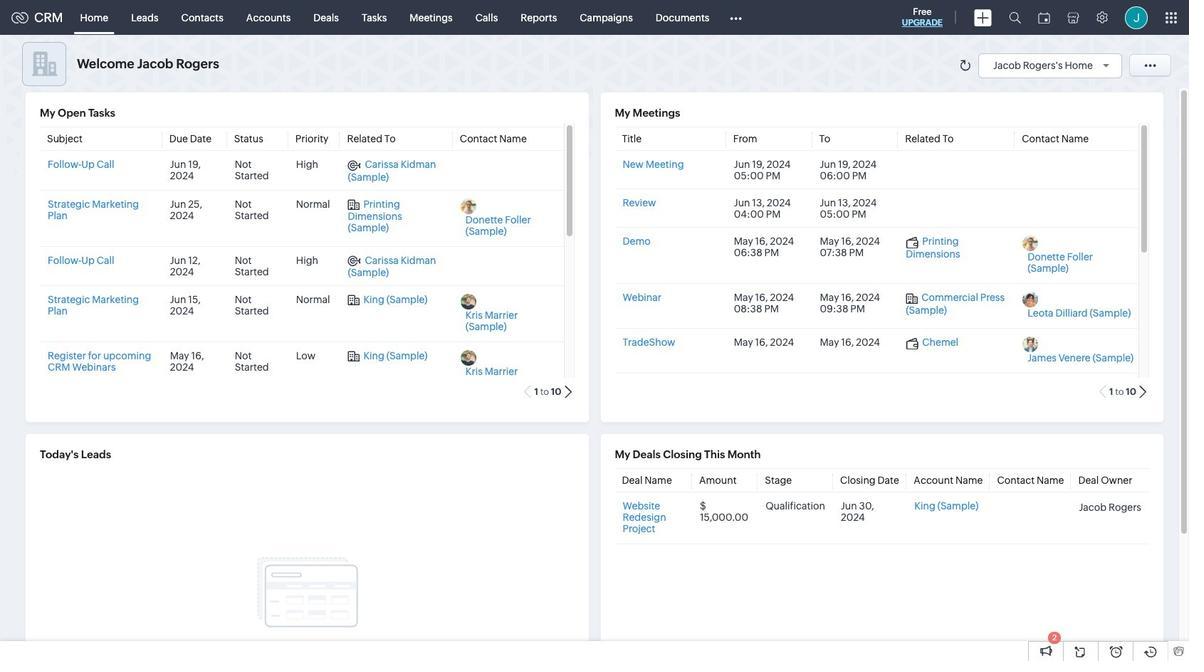 Task type: vqa. For each thing, say whether or not it's contained in the screenshot.
Calendar Booking
no



Task type: locate. For each thing, give the bounding box(es) containing it.
profile element
[[1116, 0, 1156, 35]]

calendar image
[[1038, 12, 1050, 23]]



Task type: describe. For each thing, give the bounding box(es) containing it.
search image
[[1009, 11, 1021, 23]]

profile image
[[1125, 6, 1148, 29]]

Other Modules field
[[721, 6, 751, 29]]

create menu element
[[965, 0, 1000, 35]]

logo image
[[11, 12, 28, 23]]

create menu image
[[974, 9, 992, 26]]

search element
[[1000, 0, 1030, 35]]



